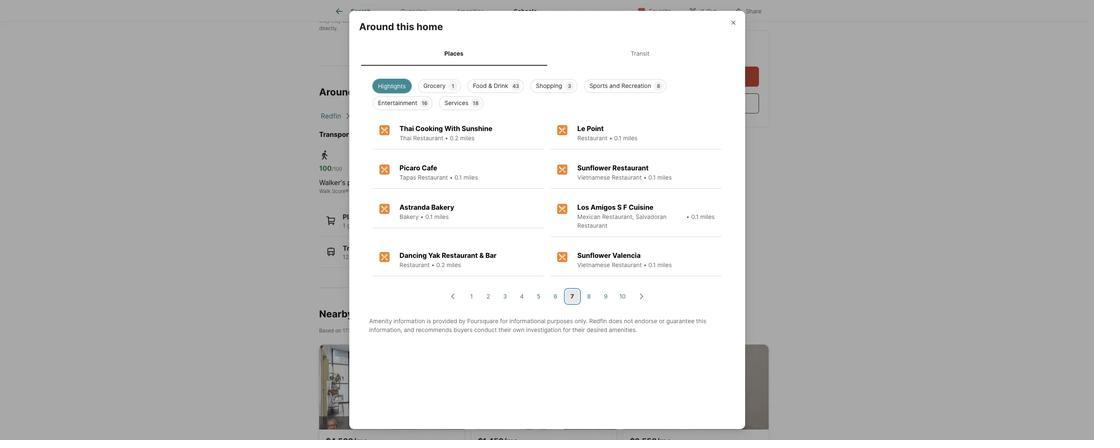 Task type: locate. For each thing, give the bounding box(es) containing it.
enrollment
[[495, 18, 520, 24]]

0 vertical spatial 3
[[568, 83, 571, 89]]

1 horizontal spatial around
[[359, 21, 394, 33]]

2 horizontal spatial and
[[610, 82, 620, 89]]

1 horizontal spatial 1731
[[356, 87, 378, 98]]

to
[[546, 10, 551, 16], [419, 18, 424, 24]]

® right bike
[[496, 188, 499, 195]]

0 horizontal spatial paradise
[[348, 179, 375, 187]]

1 paradise from the left
[[348, 179, 375, 187]]

school down a
[[574, 18, 590, 24]]

places up grocery, at left
[[343, 213, 365, 222]]

15th up entertainment
[[380, 87, 401, 98]]

1 vertical spatial not
[[381, 18, 389, 24]]

100 up walker's
[[319, 164, 332, 173]]

restaurants,
[[380, 222, 414, 229]]

transit down grocery, at left
[[343, 244, 366, 253]]

0.2
[[450, 135, 459, 142], [437, 262, 445, 269]]

0 vertical spatial tab list
[[319, 0, 559, 21]]

transit inside button
[[343, 244, 366, 253]]

1 100 from the left
[[319, 164, 332, 173]]

favorite button
[[630, 2, 679, 19]]

0.1 inside le point restaurant • 0.1 miles
[[614, 135, 622, 142]]

score down walker's
[[332, 188, 346, 195]]

1 horizontal spatial and
[[404, 327, 414, 334]]

their left own
[[499, 327, 511, 334]]

2 thai from the top
[[400, 135, 412, 142]]

places for places
[[445, 50, 464, 57]]

bakery
[[431, 203, 454, 212], [400, 213, 419, 221]]

3 ® from the left
[[496, 188, 499, 195]]

vietnamese up 8 'button'
[[578, 262, 610, 269]]

score for biker's
[[482, 188, 496, 195]]

redfin up transportation
[[321, 112, 341, 120]]

schools tab
[[499, 1, 552, 21]]

not inside amenity information is provided by foursquare for informational purposes only. redfin does not endorse or guarantee this information, and recommends buyers conduct their own investigation for their desired amenities.
[[624, 318, 633, 325]]

2 paradise from the left
[[421, 179, 448, 187]]

• inside sunflower valencia vietnamese restaurant • 0.1 miles
[[644, 262, 647, 269]]

1 horizontal spatial 3
[[568, 83, 571, 89]]

1
[[452, 83, 454, 89], [343, 222, 346, 229], [470, 293, 473, 301]]

0 vertical spatial redfin
[[319, 10, 334, 16]]

0 horizontal spatial around
[[319, 87, 354, 98]]

their down only.
[[573, 327, 585, 334]]

sunflower inside sunflower restaurant vietnamese restaurant • 0.1 miles
[[578, 164, 611, 172]]

2 sunflower from the top
[[578, 252, 611, 260]]

be up the contact
[[553, 10, 559, 16]]

for right the foursquare
[[500, 318, 508, 325]]

guarantee inside amenity information is provided by foursquare for informational purposes only. redfin does not endorse or guarantee this information, and recommends buyers conduct their own investigation for their desired amenities.
[[667, 318, 695, 325]]

and down information
[[404, 327, 414, 334]]

0.2 for restaurant
[[437, 262, 445, 269]]

0 horizontal spatial school
[[478, 18, 494, 24]]

1 score from the left
[[332, 188, 346, 195]]

0 horizontal spatial to
[[419, 18, 424, 24]]

restaurant
[[413, 135, 443, 142], [578, 135, 608, 142], [613, 164, 649, 172], [418, 174, 448, 181], [612, 174, 642, 181], [578, 222, 608, 229], [442, 252, 478, 260], [400, 262, 430, 269], [612, 262, 642, 269]]

1 horizontal spatial are
[[515, 10, 523, 16]]

• inside le point restaurant • 0.1 miles
[[609, 135, 613, 142]]

does up amenities. in the bottom right of the page
[[609, 318, 623, 325]]

1 vertical spatial this
[[397, 21, 414, 33]]

2 horizontal spatial ®
[[496, 188, 499, 195]]

0 vertical spatial st
[[403, 87, 413, 98]]

school
[[478, 18, 494, 24], [574, 18, 590, 24]]

thai up picaro
[[400, 135, 412, 142]]

0 vertical spatial 1
[[452, 83, 454, 89]]

reference
[[584, 10, 607, 16]]

transit up recreation
[[631, 50, 650, 57]]

walker's
[[319, 179, 346, 187]]

1 horizontal spatial score
[[415, 188, 429, 195]]

and inside amenity information is provided by foursquare for informational purposes only. redfin does not endorse or guarantee this information, and recommends buyers conduct their own investigation for their desired amenities.
[[404, 327, 414, 334]]

1 horizontal spatial be
[[553, 10, 559, 16]]

transit inside tab
[[631, 50, 650, 57]]

3 right the shopping
[[568, 83, 571, 89]]

100 up tapas
[[397, 164, 410, 173]]

x-
[[701, 7, 707, 14]]

0 vertical spatial vietnamese
[[578, 174, 610, 181]]

0 horizontal spatial or
[[379, 10, 384, 16]]

1 vertical spatial tab list
[[359, 42, 735, 66]]

0 horizontal spatial 3
[[503, 293, 507, 301]]

paradise inside biker's paradise bike score ®
[[493, 179, 521, 187]]

vietnamese inside sunflower restaurant vietnamese restaurant • 0.1 miles
[[578, 174, 610, 181]]

1 horizontal spatial bakery
[[431, 203, 454, 212]]

8 inside list box
[[657, 83, 661, 89]]

1 horizontal spatial transit
[[397, 188, 414, 195]]

paradise right walker's
[[348, 179, 375, 187]]

sunflower for sunflower valencia
[[578, 252, 611, 260]]

0 horizontal spatial their
[[499, 327, 511, 334]]

boundaries
[[487, 10, 514, 16]]

1 button
[[465, 290, 478, 304]]

0 horizontal spatial 8
[[587, 293, 591, 301]]

0 horizontal spatial 1
[[343, 222, 346, 229]]

& inside dancing yak restaurant & bar restaurant • 0.2 miles
[[480, 252, 484, 260]]

redfin
[[319, 10, 334, 16], [321, 112, 341, 120], [590, 318, 607, 325]]

1 horizontal spatial or
[[659, 318, 665, 325]]

0.1 inside picaro cafe tapas restaurant • 0.1 miles
[[455, 174, 462, 181]]

0 vertical spatial be
[[553, 10, 559, 16]]

and right "sports"
[[610, 82, 620, 89]]

miles inside sunflower valencia vietnamese restaurant • 0.1 miles
[[658, 262, 672, 269]]

0.1
[[614, 135, 622, 142], [455, 174, 462, 181], [649, 174, 656, 181], [426, 213, 433, 221], [692, 213, 699, 221], [649, 262, 656, 269]]

16
[[422, 100, 428, 106]]

sunflower
[[578, 164, 611, 172], [578, 252, 611, 260]]

3
[[568, 83, 571, 89], [503, 293, 507, 301]]

1 horizontal spatial their
[[573, 327, 585, 334]]

/100 for walker's
[[332, 166, 342, 172]]

are up enrollment
[[515, 10, 523, 16]]

0 vertical spatial 0.2
[[450, 135, 459, 142]]

food
[[473, 82, 487, 89]]

overview tab
[[386, 1, 442, 21]]

1 vertical spatial around
[[319, 87, 354, 98]]

to down 'overview'
[[419, 18, 424, 24]]

photo of 3388 17th st, san francisco, ca 94110 image
[[319, 345, 465, 430]]

sunflower down le point restaurant • 0.1 miles
[[578, 164, 611, 172]]

francisco
[[396, 328, 419, 334]]

2 horizontal spatial paradise
[[493, 179, 521, 187]]

1 vertical spatial transit
[[397, 188, 414, 195]]

around inside dialog
[[359, 21, 394, 33]]

around
[[359, 21, 394, 33], [319, 87, 354, 98]]

service
[[468, 10, 486, 16]]

1 horizontal spatial 100 /100
[[397, 164, 420, 173]]

around 1731 15th st
[[319, 87, 413, 98]]

2 100 from the left
[[397, 164, 410, 173]]

verify
[[463, 18, 477, 24]]

2 horizontal spatial 1
[[470, 293, 473, 301]]

1 horizontal spatial 8
[[657, 83, 661, 89]]

0 horizontal spatial be
[[425, 18, 431, 24]]

endorse up change
[[358, 10, 378, 16]]

® inside walker's paradise walk score ®
[[346, 188, 349, 195]]

to up the contact
[[546, 10, 551, 16]]

1 vertical spatial &
[[480, 252, 484, 260]]

1 horizontal spatial ®
[[429, 188, 432, 195]]

accurate.
[[432, 18, 455, 24]]

vietnamese for sunflower restaurant
[[578, 174, 610, 181]]

® for rider's
[[429, 188, 432, 195]]

0 horizontal spatial st
[[367, 328, 372, 334]]

be inside guaranteed to be accurate. to verify school enrollment eligibility, contact the school district directly.
[[425, 18, 431, 24]]

does up the may
[[336, 10, 348, 16]]

0 vertical spatial not
[[349, 10, 357, 16]]

amenities.
[[609, 327, 638, 334]]

sunshine
[[462, 125, 493, 133]]

0 vertical spatial for
[[500, 318, 508, 325]]

and down search
[[362, 18, 370, 24]]

0 horizontal spatial 100 /100
[[319, 164, 342, 173]]

0 horizontal spatial and
[[362, 18, 370, 24]]

1731 right on in the left bottom of the page
[[343, 328, 354, 334]]

• inside sunflower restaurant vietnamese restaurant • 0.1 miles
[[644, 174, 647, 181]]

43
[[513, 83, 519, 89]]

3 paradise from the left
[[493, 179, 521, 187]]

paradise inside walker's paradise walk score ®
[[348, 179, 375, 187]]

not down redfin does not endorse or guarantee this information.
[[381, 18, 389, 24]]

0.1 inside sunflower restaurant vietnamese restaurant • 0.1 miles
[[649, 174, 656, 181]]

based
[[319, 328, 334, 334]]

around this home element
[[359, 11, 453, 33]]

score down 'biker's' in the left of the page
[[482, 188, 496, 195]]

be down information.
[[425, 18, 431, 24]]

overview
[[401, 8, 427, 15]]

0 horizontal spatial guarantee
[[385, 10, 410, 16]]

rider's paradise transit score ®
[[397, 179, 448, 195]]

picaro cafe tapas restaurant • 0.1 miles
[[400, 164, 478, 181]]

100 /100 up walker's
[[319, 164, 342, 173]]

0 vertical spatial endorse
[[358, 10, 378, 16]]

biker's
[[471, 179, 492, 187]]

places tab
[[361, 43, 547, 64]]

los amigos s f cuisine
[[578, 203, 654, 212]]

0.2 down yak
[[437, 262, 445, 269]]

/100 up tapas
[[410, 166, 420, 172]]

® right walk
[[346, 188, 349, 195]]

1 /100 from the left
[[332, 166, 342, 172]]

1 left 2 button
[[470, 293, 473, 301]]

0 vertical spatial to
[[546, 10, 551, 16]]

places 1 grocery, 37 restaurants, 0 parks
[[343, 213, 436, 229]]

1 horizontal spatial 15th
[[380, 87, 401, 98]]

0.2 down the with
[[450, 135, 459, 142]]

8 right recreation
[[657, 83, 661, 89]]

8 inside 8 'button'
[[587, 293, 591, 301]]

by
[[459, 318, 466, 325]]

0 vertical spatial around
[[359, 21, 394, 33]]

2 score from the left
[[415, 188, 429, 195]]

redfin up desired
[[590, 318, 607, 325]]

1 vertical spatial thai
[[400, 135, 412, 142]]

2 100 /100 from the left
[[397, 164, 420, 173]]

0 vertical spatial or
[[379, 10, 384, 16]]

/100 for rider's
[[410, 166, 420, 172]]

1 horizontal spatial 0.2
[[450, 135, 459, 142]]

is
[[427, 318, 431, 325]]

1 vertical spatial sunflower
[[578, 252, 611, 260]]

walk
[[319, 188, 331, 195]]

as
[[573, 10, 579, 16]]

bakery down astranda on the left
[[400, 213, 419, 221]]

places inside places 1 grocery, 37 restaurants, 0 parks
[[343, 213, 365, 222]]

1 vertical spatial 3
[[503, 293, 507, 301]]

they
[[319, 18, 330, 24]]

0 vertical spatial 15th
[[380, 87, 401, 98]]

2 horizontal spatial score
[[482, 188, 496, 195]]

& left the "bar"
[[480, 252, 484, 260]]

0 vertical spatial places
[[445, 50, 464, 57]]

1 up services
[[452, 83, 454, 89]]

1731
[[356, 87, 378, 98], [343, 328, 354, 334]]

thai
[[400, 125, 414, 133], [400, 135, 412, 142]]

provided
[[433, 318, 457, 325]]

x-out
[[701, 7, 717, 14]]

0 horizontal spatial 0.2
[[437, 262, 445, 269]]

score inside walker's paradise walk score ®
[[332, 188, 346, 195]]

score inside biker's paradise bike score ®
[[482, 188, 496, 195]]

& right food
[[489, 82, 492, 89]]

1 horizontal spatial /100
[[410, 166, 420, 172]]

st up entertainment
[[403, 87, 413, 98]]

1 100 /100 from the left
[[319, 164, 342, 173]]

® inside rider's paradise transit score ®
[[429, 188, 432, 195]]

paradise down cafe
[[421, 179, 448, 187]]

1 horizontal spatial 1
[[452, 83, 454, 89]]

8 left 9 at the bottom right
[[587, 293, 591, 301]]

® up astranda bakery bakery • 0.1 miles
[[429, 188, 432, 195]]

1 vertical spatial are
[[372, 18, 379, 24]]

around down redfin does not endorse or guarantee this information.
[[359, 21, 394, 33]]

score inside rider's paradise transit score ®
[[415, 188, 429, 195]]

be
[[553, 10, 559, 16], [425, 18, 431, 24]]

15th down nearby rentals
[[355, 328, 365, 334]]

1 horizontal spatial guarantee
[[667, 318, 695, 325]]

sunflower left valencia
[[578, 252, 611, 260]]

recommends
[[416, 327, 452, 334]]

2 vertical spatial 1
[[470, 293, 473, 301]]

endorse inside amenity information is provided by foursquare for informational purposes only. redfin does not endorse or guarantee this information, and recommends buyers conduct their own investigation for their desired amenities.
[[635, 318, 658, 325]]

transportation
[[319, 130, 368, 139]]

endorse up amenities. in the bottom right of the page
[[635, 318, 658, 325]]

0 vertical spatial bakery
[[431, 203, 454, 212]]

does inside amenity information is provided by foursquare for informational purposes only. redfin does not endorse or guarantee this information, and recommends buyers conduct their own investigation for their desired amenities.
[[609, 318, 623, 325]]

list box containing grocery
[[366, 76, 729, 110]]

miles inside le point restaurant • 0.1 miles
[[623, 135, 638, 142]]

1 vertical spatial endorse
[[635, 318, 658, 325]]

for down purposes
[[563, 327, 571, 334]]

1 horizontal spatial to
[[546, 10, 551, 16]]

transit down 'rider's' on the left of page
[[397, 188, 414, 195]]

100 /100 up tapas
[[397, 164, 420, 173]]

/100 up walker's
[[332, 166, 342, 172]]

vietnamese inside sunflower valencia vietnamese restaurant • 0.1 miles
[[578, 262, 610, 269]]

endorse
[[358, 10, 378, 16], [635, 318, 658, 325]]

school service boundaries are intended to be used as a reference only; they may change and are not
[[319, 10, 620, 24]]

miles inside picaro cafe tapas restaurant • 0.1 miles
[[464, 174, 478, 181]]

3 score from the left
[[482, 188, 496, 195]]

1 school from the left
[[478, 18, 494, 24]]

redfin up they
[[319, 10, 334, 16]]

transit inside rider's paradise transit score ®
[[397, 188, 414, 195]]

1 vertical spatial 1731
[[343, 328, 354, 334]]

places inside tab
[[445, 50, 464, 57]]

1 vertical spatial 0.2
[[437, 262, 445, 269]]

0
[[415, 222, 419, 229]]

1 vertical spatial 1
[[343, 222, 346, 229]]

1 vertical spatial 15th
[[355, 328, 365, 334]]

0 horizontal spatial 100
[[319, 164, 332, 173]]

paradise for biker's paradise
[[493, 179, 521, 187]]

not
[[349, 10, 357, 16], [381, 18, 389, 24], [624, 318, 633, 325]]

3 left 4
[[503, 293, 507, 301]]

0 horizontal spatial score
[[332, 188, 346, 195]]

to inside school service boundaries are intended to be used as a reference only; they may change and are not
[[546, 10, 551, 16]]

around up redfin link
[[319, 87, 354, 98]]

paradise inside rider's paradise transit score ®
[[421, 179, 448, 187]]

0.2 inside dancing yak restaurant & bar restaurant • 0.2 miles
[[437, 262, 445, 269]]

2 vietnamese from the top
[[578, 262, 610, 269]]

amigos
[[591, 203, 616, 212]]

• inside thai cooking with sunshine thai restaurant • 0.2 miles
[[445, 135, 448, 142]]

st left near
[[367, 328, 372, 334]]

0.2 for with
[[450, 135, 459, 142]]

on
[[335, 328, 341, 334]]

tab list containing search
[[319, 0, 559, 21]]

1 their from the left
[[499, 327, 511, 334]]

score down 'rider's' on the left of page
[[415, 188, 429, 195]]

transit
[[631, 50, 650, 57], [397, 188, 414, 195], [343, 244, 366, 253]]

school down service
[[478, 18, 494, 24]]

1 vertical spatial or
[[659, 318, 665, 325]]

places
[[445, 50, 464, 57], [343, 213, 365, 222]]

around for around 1731 15th st
[[319, 87, 354, 98]]

list box
[[366, 76, 729, 110]]

2 vertical spatial and
[[404, 327, 414, 334]]

1 horizontal spatial for
[[563, 327, 571, 334]]

for
[[500, 318, 508, 325], [563, 327, 571, 334]]

1 vertical spatial be
[[425, 18, 431, 24]]

1 vertical spatial vietnamese
[[578, 262, 610, 269]]

2 vertical spatial redfin
[[590, 318, 607, 325]]

vietnamese up amigos
[[578, 174, 610, 181]]

2 ® from the left
[[429, 188, 432, 195]]

2 horizontal spatial transit
[[631, 50, 650, 57]]

2 vertical spatial this
[[696, 318, 707, 325]]

100 /100 for rider's
[[397, 164, 420, 173]]

drink
[[494, 82, 508, 89]]

sunflower inside sunflower valencia vietnamese restaurant • 0.1 miles
[[578, 252, 611, 260]]

1731 left highlights
[[356, 87, 378, 98]]

redfin does not endorse or guarantee this information.
[[319, 10, 449, 16]]

1 vertical spatial places
[[343, 213, 365, 222]]

places down guaranteed to be accurate. to verify school enrollment eligibility, contact the school district directly.
[[445, 50, 464, 57]]

0 horizontal spatial 1731
[[343, 328, 354, 334]]

2 horizontal spatial not
[[624, 318, 633, 325]]

investigation
[[526, 327, 562, 334]]

® inside biker's paradise bike score ®
[[496, 188, 499, 195]]

dancing yak restaurant & bar restaurant • 0.2 miles
[[400, 252, 497, 269]]

2 /100 from the left
[[410, 166, 420, 172]]

1 left grocery, at left
[[343, 222, 346, 229]]

tab list containing places
[[359, 42, 735, 66]]

paradise for rider's paradise
[[421, 179, 448, 187]]

restaurant inside thai cooking with sunshine thai restaurant • 0.2 miles
[[413, 135, 443, 142]]

1 ® from the left
[[346, 188, 349, 195]]

1 vietnamese from the top
[[578, 174, 610, 181]]

0 vertical spatial thai
[[400, 125, 414, 133]]

thai left the cooking
[[400, 125, 414, 133]]

photo of 3626 17th st, san francisco, ca 94114 image
[[624, 345, 769, 430]]

and
[[362, 18, 370, 24], [610, 82, 620, 89], [404, 327, 414, 334]]

not up change
[[349, 10, 357, 16]]

paradise right 'biker's' in the left of the page
[[493, 179, 521, 187]]

own
[[513, 327, 525, 334]]

1 horizontal spatial endorse
[[635, 318, 658, 325]]

le
[[578, 125, 585, 133]]

bakery up parks
[[431, 203, 454, 212]]

1 vertical spatial 8
[[587, 293, 591, 301]]

0.2 inside thai cooking with sunshine thai restaurant • 0.2 miles
[[450, 135, 459, 142]]

® for biker's
[[496, 188, 499, 195]]

tab list
[[319, 0, 559, 21], [359, 42, 735, 66]]

restaurant inside picaro cafe tapas restaurant • 0.1 miles
[[418, 174, 448, 181]]

not up amenities. in the bottom right of the page
[[624, 318, 633, 325]]

1 horizontal spatial places
[[445, 50, 464, 57]]

&
[[489, 82, 492, 89], [480, 252, 484, 260]]

1 sunflower from the top
[[578, 164, 611, 172]]

are down redfin does not endorse or guarantee this information.
[[372, 18, 379, 24]]



Task type: describe. For each thing, give the bounding box(es) containing it.
amenities tab
[[442, 1, 499, 21]]

restaurant inside sunflower valencia vietnamese restaurant • 0.1 miles
[[612, 262, 642, 269]]

1 inside button
[[470, 293, 473, 301]]

7
[[571, 293, 574, 301]]

® for walker's
[[346, 188, 349, 195]]

sports and recreation
[[590, 82, 652, 89]]

s
[[618, 203, 622, 212]]

1 vertical spatial and
[[610, 82, 620, 89]]

photo of 638 14th st, san francisco, ca 94114 image
[[471, 345, 617, 430]]

buyers
[[454, 327, 473, 334]]

search
[[351, 8, 371, 15]]

0 horizontal spatial not
[[349, 10, 357, 16]]

yak
[[428, 252, 440, 260]]

0 vertical spatial guarantee
[[385, 10, 410, 16]]

shopping
[[536, 82, 562, 89]]

1 horizontal spatial st
[[403, 87, 413, 98]]

picaro
[[400, 164, 420, 172]]

transit button
[[319, 237, 573, 268]]

list box inside around this home dialog
[[366, 76, 729, 110]]

• inside dancing yak restaurant & bar restaurant • 0.2 miles
[[432, 262, 435, 269]]

eligibility,
[[522, 18, 544, 24]]

4
[[520, 293, 524, 301]]

miles inside dancing yak restaurant & bar restaurant • 0.2 miles
[[447, 262, 461, 269]]

walker's paradise walk score ®
[[319, 179, 375, 195]]

miles inside thai cooking with sunshine thai restaurant • 0.2 miles
[[460, 135, 475, 142]]

astranda bakery bakery • 0.1 miles
[[400, 203, 454, 221]]

mexican restaurant, salvadoran restaurant
[[578, 213, 667, 229]]

10
[[620, 293, 626, 301]]

paradise for walker's paradise
[[348, 179, 375, 187]]

• inside astranda bakery bakery • 0.1 miles
[[421, 213, 424, 221]]

only;
[[608, 10, 620, 16]]

information,
[[369, 327, 402, 334]]

4 button
[[515, 290, 529, 304]]

1 thai from the top
[[400, 125, 414, 133]]

food & drink 43
[[473, 82, 519, 89]]

point
[[587, 125, 604, 133]]

2 their from the left
[[573, 327, 585, 334]]

guaranteed to be accurate. to verify school enrollment eligibility, contact the school district directly.
[[319, 18, 607, 32]]

redfin inside amenity information is provided by foursquare for informational purposes only. redfin does not endorse or guarantee this information, and recommends buyers conduct their own investigation for their desired amenities.
[[590, 318, 607, 325]]

redfin for redfin
[[321, 112, 341, 120]]

restaurant,
[[602, 213, 634, 221]]

miles inside astranda bakery bakery • 0.1 miles
[[435, 213, 449, 221]]

vietnamese for sunflower valencia
[[578, 262, 610, 269]]

schools
[[514, 8, 537, 15]]

to inside guaranteed to be accurate. to verify school enrollment eligibility, contact the school district directly.
[[419, 18, 424, 24]]

37
[[372, 222, 379, 229]]

or inside amenity information is provided by foursquare for informational purposes only. redfin does not endorse or guarantee this information, and recommends buyers conduct their own investigation for their desired amenities.
[[659, 318, 665, 325]]

the
[[565, 18, 572, 24]]

change
[[343, 18, 360, 24]]

0 horizontal spatial are
[[372, 18, 379, 24]]

district
[[591, 18, 607, 24]]

bar
[[486, 252, 497, 260]]

cooking
[[416, 125, 443, 133]]

restaurant inside le point restaurant • 0.1 miles
[[578, 135, 608, 142]]

los
[[578, 203, 589, 212]]

score for rider's
[[415, 188, 429, 195]]

0.1 inside sunflower valencia vietnamese restaurant • 0.1 miles
[[649, 262, 656, 269]]

5
[[537, 293, 541, 301]]

places for places 1 grocery, 37 restaurants, 0 parks
[[343, 213, 365, 222]]

2 school from the left
[[574, 18, 590, 24]]

guaranteed
[[390, 18, 417, 24]]

score for walker's
[[332, 188, 346, 195]]

miles inside sunflower restaurant vietnamese restaurant • 0.1 miles
[[658, 174, 672, 181]]

informational
[[510, 318, 546, 325]]

desired
[[587, 327, 608, 334]]

home
[[417, 21, 443, 33]]

amenities
[[457, 8, 484, 15]]

grocery,
[[347, 222, 370, 229]]

directly.
[[319, 25, 338, 32]]

services
[[445, 99, 469, 106]]

amenity
[[369, 318, 392, 325]]

not inside school service boundaries are intended to be used as a reference only; they may change and are not
[[381, 18, 389, 24]]

parks
[[421, 222, 436, 229]]

3 button
[[499, 290, 512, 304]]

valencia
[[613, 252, 641, 260]]

information.
[[421, 10, 449, 16]]

nearby rentals
[[319, 309, 388, 321]]

foursquare
[[467, 318, 499, 325]]

used
[[560, 10, 572, 16]]

0 horizontal spatial bakery
[[400, 213, 419, 221]]

• inside picaro cafe tapas restaurant • 0.1 miles
[[450, 174, 453, 181]]

0 vertical spatial this
[[411, 10, 420, 16]]

a
[[580, 10, 583, 16]]

1 vertical spatial st
[[367, 328, 372, 334]]

1 horizontal spatial &
[[489, 82, 492, 89]]

around this home dialog
[[349, 11, 745, 430]]

redfin for redfin does not endorse or guarantee this information.
[[319, 10, 334, 16]]

6 button
[[549, 290, 562, 304]]

rider's
[[397, 179, 419, 187]]

out
[[707, 7, 717, 14]]

0 vertical spatial 1731
[[356, 87, 378, 98]]

nearby
[[319, 309, 353, 321]]

intended
[[524, 10, 545, 16]]

amenity information is provided by foursquare for informational purposes only. redfin does not endorse or guarantee this information, and recommends buyers conduct their own investigation for their desired amenities.
[[369, 318, 707, 334]]

3 inside 'button'
[[503, 293, 507, 301]]

• 0.1 miles
[[687, 213, 715, 221]]

100 for rider's
[[397, 164, 410, 173]]

0 horizontal spatial endorse
[[358, 10, 378, 16]]

100 for walker's
[[319, 164, 332, 173]]

mexican
[[578, 213, 601, 221]]

sunflower valencia vietnamese restaurant • 0.1 miles
[[578, 252, 672, 269]]

le point restaurant • 0.1 miles
[[578, 125, 638, 142]]

1 vertical spatial for
[[563, 327, 571, 334]]

share
[[746, 7, 762, 14]]

astranda
[[400, 203, 430, 212]]

0.1 inside astranda bakery bakery • 0.1 miles
[[426, 213, 433, 221]]

3 inside list box
[[568, 83, 571, 89]]

near
[[373, 328, 384, 334]]

be inside school service boundaries are intended to be used as a reference only; they may change and are not
[[553, 10, 559, 16]]

8 button
[[583, 290, 596, 304]]

sunflower for sunflower restaurant
[[578, 164, 611, 172]]

this inside the around this home element
[[397, 21, 414, 33]]

salvadoran
[[636, 213, 667, 221]]

highlights
[[378, 83, 406, 90]]

around for around this home
[[359, 21, 394, 33]]

only.
[[575, 318, 588, 325]]

0 horizontal spatial does
[[336, 10, 348, 16]]

to
[[456, 18, 462, 24]]

bike
[[471, 188, 481, 195]]

restaurant inside mexican restaurant, salvadoran restaurant
[[578, 222, 608, 229]]

x-out button
[[682, 2, 724, 19]]

and inside school service boundaries are intended to be used as a reference only; they may change and are not
[[362, 18, 370, 24]]

with
[[445, 125, 460, 133]]

2 button
[[482, 290, 495, 304]]

0 horizontal spatial for
[[500, 318, 508, 325]]

f
[[624, 203, 627, 212]]

cafe
[[422, 164, 437, 172]]

this inside amenity information is provided by foursquare for informational purposes only. redfin does not endorse or guarantee this information, and recommends buyers conduct their own investigation for their desired amenities.
[[696, 318, 707, 325]]

purposes
[[547, 318, 573, 325]]

transit tab
[[547, 43, 734, 64]]

10 button
[[616, 290, 630, 304]]

tab list inside around this home dialog
[[359, 42, 735, 66]]

contact
[[545, 18, 563, 24]]

recreation
[[622, 82, 652, 89]]

dancing
[[400, 252, 427, 260]]

1 inside places 1 grocery, 37 restaurants, 0 parks
[[343, 222, 346, 229]]

100 /100 for walker's
[[319, 164, 342, 173]]



Task type: vqa. For each thing, say whether or not it's contained in the screenshot.
SAVE inside the Button
no



